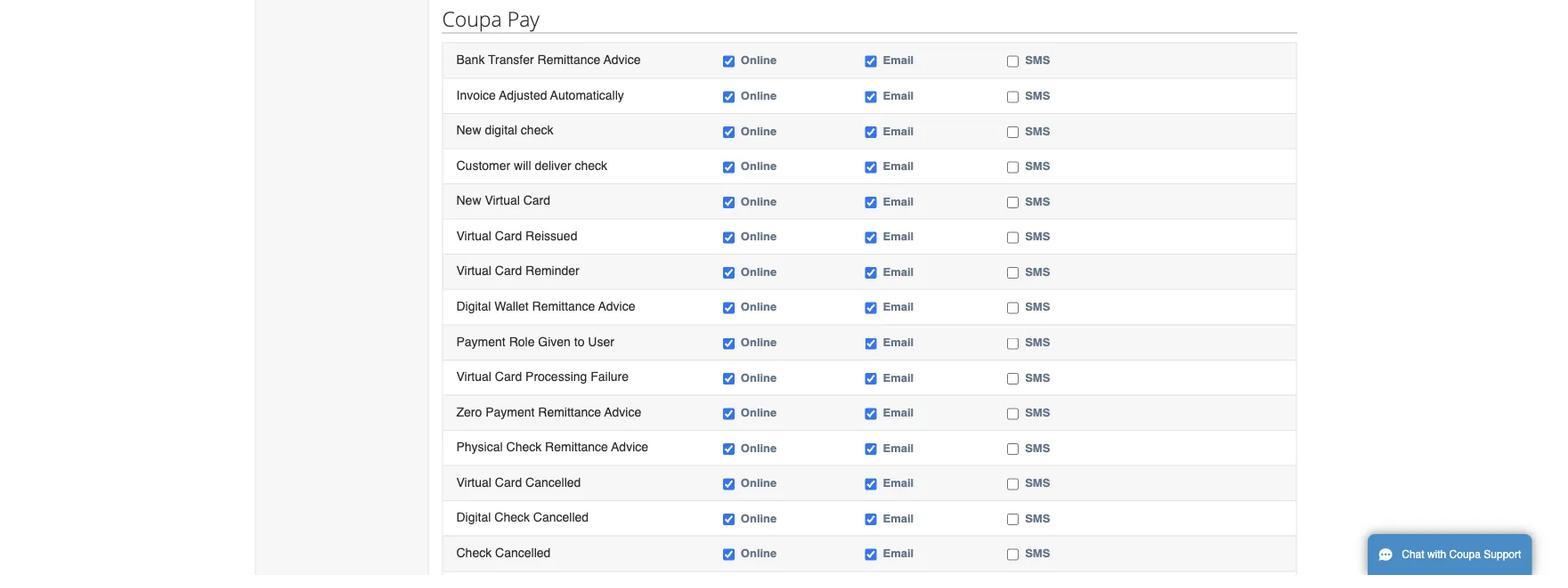 Task type: locate. For each thing, give the bounding box(es) containing it.
15 online from the top
[[741, 547, 777, 560]]

10 email from the top
[[883, 371, 914, 384]]

remittance down zero payment remittance advice
[[545, 440, 608, 454]]

5 online from the top
[[741, 195, 777, 208]]

11 sms from the top
[[1025, 406, 1050, 419]]

None checkbox
[[723, 56, 735, 67], [865, 56, 877, 67], [723, 91, 735, 103], [865, 91, 877, 103], [723, 126, 735, 138], [865, 126, 877, 138], [1008, 126, 1019, 138], [723, 197, 735, 208], [865, 197, 877, 208], [1008, 197, 1019, 208], [865, 232, 877, 244], [1008, 232, 1019, 244], [865, 267, 877, 279], [723, 303, 735, 314], [865, 303, 877, 314], [723, 338, 735, 349], [865, 338, 877, 349], [1008, 338, 1019, 349], [865, 373, 877, 385], [865, 408, 877, 420], [723, 444, 735, 455], [865, 444, 877, 455], [1008, 444, 1019, 455], [865, 479, 877, 490], [723, 514, 735, 526], [865, 549, 877, 561], [1008, 549, 1019, 561], [723, 56, 735, 67], [865, 56, 877, 67], [723, 91, 735, 103], [865, 91, 877, 103], [723, 126, 735, 138], [865, 126, 877, 138], [1008, 126, 1019, 138], [723, 197, 735, 208], [865, 197, 877, 208], [1008, 197, 1019, 208], [865, 232, 877, 244], [1008, 232, 1019, 244], [865, 267, 877, 279], [723, 303, 735, 314], [865, 303, 877, 314], [723, 338, 735, 349], [865, 338, 877, 349], [1008, 338, 1019, 349], [865, 373, 877, 385], [865, 408, 877, 420], [723, 444, 735, 455], [865, 444, 877, 455], [1008, 444, 1019, 455], [865, 479, 877, 490], [723, 514, 735, 526], [865, 549, 877, 561], [1008, 549, 1019, 561]]

deliver
[[535, 158, 572, 172]]

11 online from the top
[[741, 406, 777, 419]]

customer will deliver check
[[456, 158, 608, 172]]

card up wallet
[[495, 264, 522, 278]]

2 email from the top
[[883, 89, 914, 102]]

card
[[523, 193, 551, 208], [495, 229, 522, 243], [495, 264, 522, 278], [495, 369, 522, 384], [495, 475, 522, 489]]

0 vertical spatial new
[[456, 123, 481, 137]]

to
[[574, 334, 585, 348]]

sms for new virtual card
[[1025, 195, 1050, 208]]

7 sms from the top
[[1025, 265, 1050, 278]]

email for bank transfer remittance advice
[[883, 54, 914, 67]]

0 horizontal spatial check
[[521, 123, 554, 137]]

sms for zero payment remittance advice
[[1025, 406, 1050, 419]]

user
[[588, 334, 614, 348]]

check
[[521, 123, 554, 137], [575, 158, 608, 172]]

0 vertical spatial digital
[[456, 299, 491, 313]]

2 sms from the top
[[1025, 89, 1050, 102]]

1 sms from the top
[[1025, 54, 1050, 67]]

4 email from the top
[[883, 159, 914, 173]]

online for check cancelled
[[741, 547, 777, 560]]

sms for physical check remittance advice
[[1025, 441, 1050, 455]]

12 email from the top
[[883, 441, 914, 455]]

online for new virtual card
[[741, 195, 777, 208]]

coupa pay
[[442, 5, 540, 33]]

8 email from the top
[[883, 300, 914, 314]]

6 email from the top
[[883, 230, 914, 243]]

email for zero payment remittance advice
[[883, 406, 914, 419]]

card for reminder
[[495, 264, 522, 278]]

email for virtual card cancelled
[[883, 477, 914, 490]]

check up virtual card cancelled
[[506, 440, 542, 454]]

reissued
[[526, 229, 578, 243]]

0 vertical spatial cancelled
[[526, 475, 581, 489]]

physical check remittance advice
[[456, 440, 648, 454]]

payment
[[456, 334, 506, 348], [486, 405, 535, 419]]

check down invoice adjusted automatically
[[521, 123, 554, 137]]

virtual
[[485, 193, 520, 208], [456, 229, 492, 243], [456, 264, 492, 278], [456, 369, 492, 384], [456, 475, 492, 489]]

3 email from the top
[[883, 124, 914, 137]]

12 online from the top
[[741, 441, 777, 455]]

card for processing
[[495, 369, 522, 384]]

email for new digital check
[[883, 124, 914, 137]]

6 online from the top
[[741, 230, 777, 243]]

cancelled down digital check cancelled
[[495, 546, 551, 560]]

6 sms from the top
[[1025, 230, 1050, 243]]

digital
[[456, 299, 491, 313], [456, 510, 491, 525]]

advice
[[604, 52, 641, 67], [598, 299, 636, 313], [604, 405, 642, 419], [611, 440, 648, 454]]

sms for customer will deliver check
[[1025, 159, 1050, 173]]

digital
[[485, 123, 517, 137]]

2 digital from the top
[[456, 510, 491, 525]]

cancelled for digital check cancelled
[[533, 510, 589, 525]]

1 vertical spatial cancelled
[[533, 510, 589, 525]]

1 horizontal spatial coupa
[[1450, 549, 1481, 561]]

3 online from the top
[[741, 124, 777, 137]]

14 sms from the top
[[1025, 512, 1050, 525]]

support
[[1484, 549, 1522, 561]]

9 online from the top
[[741, 336, 777, 349]]

virtual up zero
[[456, 369, 492, 384]]

virtual card reminder
[[456, 264, 580, 278]]

None checkbox
[[1008, 56, 1019, 67], [1008, 91, 1019, 103], [723, 162, 735, 173], [865, 162, 877, 173], [1008, 162, 1019, 173], [723, 232, 735, 244], [723, 267, 735, 279], [1008, 267, 1019, 279], [1008, 303, 1019, 314], [723, 373, 735, 385], [1008, 373, 1019, 385], [723, 408, 735, 420], [1008, 408, 1019, 420], [723, 479, 735, 490], [1008, 479, 1019, 490], [865, 514, 877, 526], [1008, 514, 1019, 526], [723, 549, 735, 561], [1008, 56, 1019, 67], [1008, 91, 1019, 103], [723, 162, 735, 173], [865, 162, 877, 173], [1008, 162, 1019, 173], [723, 232, 735, 244], [723, 267, 735, 279], [1008, 267, 1019, 279], [1008, 303, 1019, 314], [723, 373, 735, 385], [1008, 373, 1019, 385], [723, 408, 735, 420], [1008, 408, 1019, 420], [723, 479, 735, 490], [1008, 479, 1019, 490], [865, 514, 877, 526], [1008, 514, 1019, 526], [723, 549, 735, 561]]

check down digital check cancelled
[[456, 546, 492, 560]]

2 online from the top
[[741, 89, 777, 102]]

payment right zero
[[486, 405, 535, 419]]

1 vertical spatial check
[[495, 510, 530, 525]]

virtual for virtual card reissued
[[456, 229, 492, 243]]

13 online from the top
[[741, 477, 777, 490]]

virtual down virtual card reissued
[[456, 264, 492, 278]]

email for virtual card reminder
[[883, 265, 914, 278]]

1 vertical spatial check
[[575, 158, 608, 172]]

cancelled down physical check remittance advice
[[526, 475, 581, 489]]

online for digital check cancelled
[[741, 512, 777, 525]]

15 email from the top
[[883, 547, 914, 560]]

virtual card cancelled
[[456, 475, 581, 489]]

0 vertical spatial check
[[506, 440, 542, 454]]

13 email from the top
[[883, 477, 914, 490]]

1 horizontal spatial check
[[575, 158, 608, 172]]

bank
[[456, 52, 485, 67]]

4 sms from the top
[[1025, 159, 1050, 173]]

3 sms from the top
[[1025, 124, 1050, 137]]

virtual down physical
[[456, 475, 492, 489]]

card up digital check cancelled
[[495, 475, 522, 489]]

0 horizontal spatial coupa
[[442, 5, 502, 33]]

online for virtual card cancelled
[[741, 477, 777, 490]]

9 sms from the top
[[1025, 336, 1050, 349]]

2 vertical spatial cancelled
[[495, 546, 551, 560]]

1 vertical spatial payment
[[486, 405, 535, 419]]

payment left role
[[456, 334, 506, 348]]

online for invoice adjusted automatically
[[741, 89, 777, 102]]

0 vertical spatial check
[[521, 123, 554, 137]]

sms
[[1025, 54, 1050, 67], [1025, 89, 1050, 102], [1025, 124, 1050, 137], [1025, 159, 1050, 173], [1025, 195, 1050, 208], [1025, 230, 1050, 243], [1025, 265, 1050, 278], [1025, 300, 1050, 314], [1025, 336, 1050, 349], [1025, 371, 1050, 384], [1025, 406, 1050, 419], [1025, 441, 1050, 455], [1025, 477, 1050, 490], [1025, 512, 1050, 525], [1025, 547, 1050, 560]]

remittance for wallet
[[532, 299, 595, 313]]

5 email from the top
[[883, 195, 914, 208]]

coupa
[[442, 5, 502, 33], [1450, 549, 1481, 561]]

digital left wallet
[[456, 299, 491, 313]]

14 online from the top
[[741, 512, 777, 525]]

virtual for virtual card processing failure
[[456, 369, 492, 384]]

sms for check cancelled
[[1025, 547, 1050, 560]]

online for virtual card reminder
[[741, 265, 777, 278]]

remittance up automatically
[[538, 52, 601, 67]]

7 email from the top
[[883, 265, 914, 278]]

5 sms from the top
[[1025, 195, 1050, 208]]

sms for virtual card reminder
[[1025, 265, 1050, 278]]

transfer
[[488, 52, 534, 67]]

email
[[883, 54, 914, 67], [883, 89, 914, 102], [883, 124, 914, 137], [883, 159, 914, 173], [883, 195, 914, 208], [883, 230, 914, 243], [883, 265, 914, 278], [883, 300, 914, 314], [883, 336, 914, 349], [883, 371, 914, 384], [883, 406, 914, 419], [883, 441, 914, 455], [883, 477, 914, 490], [883, 512, 914, 525], [883, 547, 914, 560]]

remittance for payment
[[538, 405, 601, 419]]

will
[[514, 158, 531, 172]]

1 vertical spatial new
[[456, 193, 481, 208]]

0 vertical spatial coupa
[[442, 5, 502, 33]]

1 online from the top
[[741, 54, 777, 67]]

1 vertical spatial coupa
[[1450, 549, 1481, 561]]

new
[[456, 123, 481, 137], [456, 193, 481, 208]]

card down role
[[495, 369, 522, 384]]

email for invoice adjusted automatically
[[883, 89, 914, 102]]

11 email from the top
[[883, 406, 914, 419]]

check right deliver
[[575, 158, 608, 172]]

cancelled
[[526, 475, 581, 489], [533, 510, 589, 525], [495, 546, 551, 560]]

8 sms from the top
[[1025, 300, 1050, 314]]

digital up check cancelled
[[456, 510, 491, 525]]

zero
[[456, 405, 482, 419]]

remittance
[[538, 52, 601, 67], [532, 299, 595, 313], [538, 405, 601, 419], [545, 440, 608, 454]]

9 email from the top
[[883, 336, 914, 349]]

4 online from the top
[[741, 159, 777, 173]]

cancelled down virtual card cancelled
[[533, 510, 589, 525]]

12 sms from the top
[[1025, 441, 1050, 455]]

advice for physical check remittance advice
[[611, 440, 648, 454]]

reminder
[[526, 264, 580, 278]]

invoice adjusted automatically
[[456, 88, 624, 102]]

coupa up bank at the left top
[[442, 5, 502, 33]]

14 email from the top
[[883, 512, 914, 525]]

remittance down processing
[[538, 405, 601, 419]]

1 vertical spatial digital
[[456, 510, 491, 525]]

card for reissued
[[495, 229, 522, 243]]

invoice
[[456, 88, 496, 102]]

new down customer
[[456, 193, 481, 208]]

automatically
[[550, 88, 624, 102]]

13 sms from the top
[[1025, 477, 1050, 490]]

virtual up virtual card reissued
[[485, 193, 520, 208]]

email for new virtual card
[[883, 195, 914, 208]]

1 email from the top
[[883, 54, 914, 67]]

adjusted
[[499, 88, 547, 102]]

coupa right with
[[1450, 549, 1481, 561]]

remittance up given
[[532, 299, 595, 313]]

new for new digital check
[[456, 123, 481, 137]]

remittance for transfer
[[538, 52, 601, 67]]

email for virtual card reissued
[[883, 230, 914, 243]]

10 sms from the top
[[1025, 371, 1050, 384]]

1 new from the top
[[456, 123, 481, 137]]

check down virtual card cancelled
[[495, 510, 530, 525]]

10 online from the top
[[741, 371, 777, 384]]

card down the new virtual card
[[495, 229, 522, 243]]

sms for payment role given to user
[[1025, 336, 1050, 349]]

digital for digital check cancelled
[[456, 510, 491, 525]]

online for customer will deliver check
[[741, 159, 777, 173]]

new left digital
[[456, 123, 481, 137]]

online
[[741, 54, 777, 67], [741, 89, 777, 102], [741, 124, 777, 137], [741, 159, 777, 173], [741, 195, 777, 208], [741, 230, 777, 243], [741, 265, 777, 278], [741, 300, 777, 314], [741, 336, 777, 349], [741, 371, 777, 384], [741, 406, 777, 419], [741, 441, 777, 455], [741, 477, 777, 490], [741, 512, 777, 525], [741, 547, 777, 560]]

15 sms from the top
[[1025, 547, 1050, 560]]

virtual down the new virtual card
[[456, 229, 492, 243]]

check
[[506, 440, 542, 454], [495, 510, 530, 525], [456, 546, 492, 560]]

card down customer will deliver check
[[523, 193, 551, 208]]

2 new from the top
[[456, 193, 481, 208]]

1 digital from the top
[[456, 299, 491, 313]]

7 online from the top
[[741, 265, 777, 278]]

advice for bank transfer remittance advice
[[604, 52, 641, 67]]

8 online from the top
[[741, 300, 777, 314]]



Task type: vqa. For each thing, say whether or not it's contained in the screenshot.
The New associated with New Virtual Card
yes



Task type: describe. For each thing, give the bounding box(es) containing it.
physical
[[456, 440, 503, 454]]

advice for digital wallet remittance advice
[[598, 299, 636, 313]]

sms for digital check cancelled
[[1025, 512, 1050, 525]]

check cancelled
[[456, 546, 551, 560]]

online for virtual card processing failure
[[741, 371, 777, 384]]

sms for virtual card cancelled
[[1025, 477, 1050, 490]]

online for payment role given to user
[[741, 336, 777, 349]]

with
[[1428, 549, 1447, 561]]

email for check cancelled
[[883, 547, 914, 560]]

virtual for virtual card cancelled
[[456, 475, 492, 489]]

remittance for check
[[545, 440, 608, 454]]

sms for new digital check
[[1025, 124, 1050, 137]]

digital for digital wallet remittance advice
[[456, 299, 491, 313]]

email for digital wallet remittance advice
[[883, 300, 914, 314]]

chat with coupa support
[[1402, 549, 1522, 561]]

online for digital wallet remittance advice
[[741, 300, 777, 314]]

bank transfer remittance advice
[[456, 52, 641, 67]]

advice for zero payment remittance advice
[[604, 405, 642, 419]]

online for virtual card reissued
[[741, 230, 777, 243]]

cancelled for virtual card cancelled
[[526, 475, 581, 489]]

online for physical check remittance advice
[[741, 441, 777, 455]]

virtual for virtual card reminder
[[456, 264, 492, 278]]

new for new virtual card
[[456, 193, 481, 208]]

new digital check
[[456, 123, 554, 137]]

chat
[[1402, 549, 1425, 561]]

email for digital check cancelled
[[883, 512, 914, 525]]

wallet
[[495, 299, 529, 313]]

failure
[[591, 369, 629, 384]]

virtual card processing failure
[[456, 369, 629, 384]]

email for payment role given to user
[[883, 336, 914, 349]]

email for physical check remittance advice
[[883, 441, 914, 455]]

sms for bank transfer remittance advice
[[1025, 54, 1050, 67]]

2 vertical spatial check
[[456, 546, 492, 560]]

role
[[509, 334, 535, 348]]

payment role given to user
[[456, 334, 614, 348]]

coupa inside button
[[1450, 549, 1481, 561]]

online for zero payment remittance advice
[[741, 406, 777, 419]]

sms for virtual card processing failure
[[1025, 371, 1050, 384]]

pay
[[507, 5, 540, 33]]

customer
[[456, 158, 511, 172]]

0 vertical spatial payment
[[456, 334, 506, 348]]

sms for virtual card reissued
[[1025, 230, 1050, 243]]

new virtual card
[[456, 193, 551, 208]]

virtual card reissued
[[456, 229, 578, 243]]

email for virtual card processing failure
[[883, 371, 914, 384]]

online for new digital check
[[741, 124, 777, 137]]

email for customer will deliver check
[[883, 159, 914, 173]]

processing
[[526, 369, 587, 384]]

digital check cancelled
[[456, 510, 589, 525]]

check for digital
[[495, 510, 530, 525]]

check for physical
[[506, 440, 542, 454]]

chat with coupa support button
[[1368, 534, 1532, 575]]

sms for invoice adjusted automatically
[[1025, 89, 1050, 102]]

sms for digital wallet remittance advice
[[1025, 300, 1050, 314]]

digital wallet remittance advice
[[456, 299, 636, 313]]

online for bank transfer remittance advice
[[741, 54, 777, 67]]

card for cancelled
[[495, 475, 522, 489]]

given
[[538, 334, 571, 348]]

zero payment remittance advice
[[456, 405, 642, 419]]



